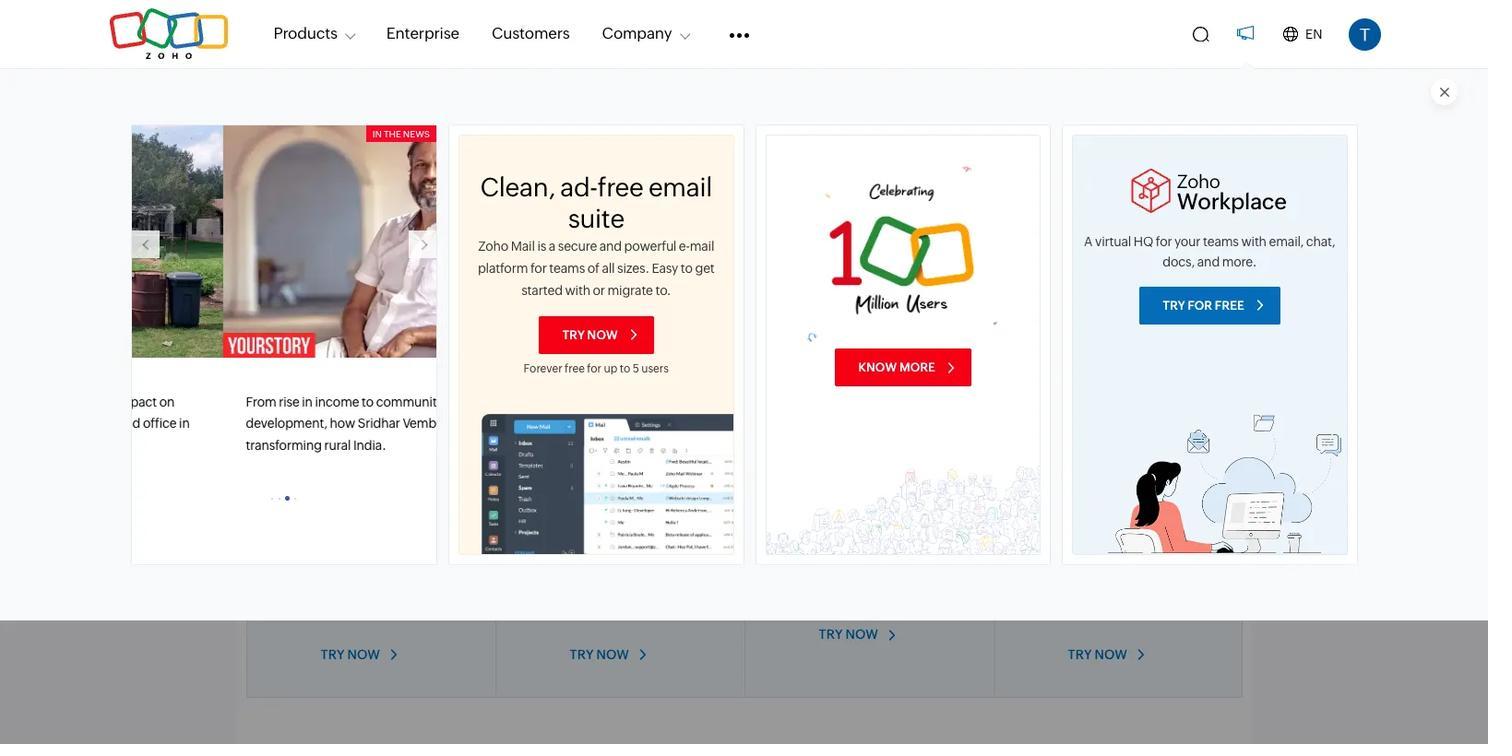 Task type: vqa. For each thing, say whether or not it's contained in the screenshot.


Task type: locate. For each thing, give the bounding box(es) containing it.
news
[[403, 129, 430, 139]]

for inside powerful financial platform for growing businesses.
[[379, 584, 397, 600]]

with inside clean, ad-free email suite zoho mail is a secure and powerful e-mail platform for teams of all sizes. easy to get started with or migrate to.
[[565, 283, 590, 298]]

forever
[[524, 362, 563, 375]]

now down access
[[1095, 442, 1128, 456]]

1 vertical spatial free
[[1215, 299, 1245, 313]]

mail
[[511, 239, 535, 254], [570, 322, 610, 347]]

1 horizontal spatial free
[[598, 173, 644, 202]]

tab list
[[131, 485, 436, 507]]

for up started
[[530, 261, 547, 276]]

teams up more.
[[1203, 234, 1239, 249]]

all inside clean, ad-free email suite zoho mail is a secure and powerful e-mail platform for teams of all sizes. easy to get started with or migrate to.
[[602, 261, 615, 276]]

try down access
[[1068, 442, 1092, 456]]

1 vertical spatial with
[[565, 283, 590, 298]]

custom up business
[[855, 564, 903, 580]]

clean, ad-free email suite zoho mail is a secure and powerful e-mail platform for teams of all sizes. easy to get started with or migrate to.
[[478, 173, 715, 298]]

for up 'needs.'
[[940, 564, 959, 580]]

free right forever
[[565, 362, 585, 375]]

customers
[[492, 24, 570, 43]]

teams down forever free for up to 5 users at left
[[570, 378, 609, 394]]

try down any
[[570, 648, 594, 662]]

apps
[[959, 106, 1058, 159], [906, 564, 938, 580]]

1 horizontal spatial all
[[628, 378, 642, 394]]

1 vertical spatial zoho
[[478, 239, 509, 254]]

your up docs, at the top
[[1175, 234, 1201, 249]]

1 horizontal spatial custom
[[855, 564, 903, 580]]

0 horizontal spatial your
[[601, 174, 645, 199]]

email up e-
[[649, 173, 712, 202]]

and
[[600, 239, 622, 254], [1198, 255, 1220, 270], [412, 358, 437, 374], [1175, 358, 1199, 374], [570, 584, 594, 600]]

custom up dashboards on the bottom left of page
[[615, 564, 664, 580]]

mail inside clean, ad-free email suite zoho mail is a secure and powerful e-mail platform for teams of all sizes. easy to get started with or migrate to.
[[511, 239, 535, 254]]

business
[[850, 584, 907, 600]]

1 vertical spatial mail
[[570, 322, 610, 347]]

your up suite
[[601, 174, 645, 199]]

for inside clean, ad-free email suite zoho mail is a secure and powerful e-mail platform for teams of all sizes. easy to get started with or migrate to.
[[530, 261, 547, 276]]

1 horizontal spatial accessed
[[570, 422, 639, 436]]

some
[[430, 106, 549, 159]]

all up or
[[602, 261, 615, 276]]

1 vertical spatial is
[[459, 417, 468, 431]]

now
[[587, 328, 618, 342]]

for down financial
[[379, 584, 397, 600]]

or
[[593, 283, 605, 298]]

from
[[676, 584, 706, 600]]

with left or
[[565, 283, 590, 298]]

with up more.
[[1241, 234, 1267, 249]]

2 vertical spatial teams
[[570, 378, 609, 394]]

0 vertical spatial of
[[557, 106, 599, 159]]

1 vertical spatial apps
[[906, 564, 938, 580]]

and inside create custom reports and dashboards from any data set.
[[570, 584, 594, 600]]

now down data
[[596, 648, 629, 662]]

2 accessed from the left
[[570, 422, 639, 436]]

1 horizontal spatial with
[[1241, 234, 1267, 249]]

for right hq
[[1156, 234, 1172, 249]]

and up any
[[570, 584, 594, 600]]

0 vertical spatial sizes.
[[617, 261, 649, 276]]

1 horizontal spatial is
[[537, 239, 546, 254]]

your down build
[[819, 584, 848, 600]]

2 vertical spatial zoho
[[426, 417, 457, 431]]

100m users image
[[807, 163, 999, 343], [766, 459, 1040, 579]]

development,
[[217, 417, 298, 431]]

sizes.
[[617, 261, 649, 276], [645, 378, 681, 394]]

2 custom from the left
[[855, 564, 903, 580]]

needs.
[[910, 584, 953, 600]]

accessed
[[321, 422, 390, 436], [570, 422, 639, 436]]

custom inside build custom apps for your business needs.
[[855, 564, 903, 580]]

try
[[1163, 299, 1185, 313], [563, 328, 585, 342], [1068, 442, 1092, 456], [819, 628, 843, 642], [321, 648, 345, 662], [570, 648, 594, 662], [1068, 648, 1092, 662]]

0 horizontal spatial is
[[459, 417, 468, 431]]

convert
[[321, 358, 372, 374]]

try now down access
[[1068, 442, 1128, 456]]

0 horizontal spatial apps
[[906, 564, 938, 580]]

with
[[1241, 234, 1267, 249], [565, 283, 590, 298]]

one
[[1130, 564, 1154, 580]]

now
[[1095, 442, 1128, 456], [846, 628, 879, 642], [347, 648, 380, 662], [596, 648, 629, 662], [1095, 648, 1128, 662]]

and up faster.
[[412, 358, 437, 374]]

1 vertical spatial email
[[618, 358, 653, 374]]

platform down powerful
[[321, 584, 376, 600]]

teams inside clean, ad-free email suite zoho mail is a secure and powerful e-mail platform for teams of all sizes. easy to get started with or migrate to.
[[549, 261, 585, 276]]

0 horizontal spatial with
[[565, 283, 590, 298]]

custom inside create custom reports and dashboards from any data set.
[[615, 564, 664, 580]]

zoho right vembu's
[[426, 417, 457, 431]]

in-
[[1113, 564, 1130, 580]]

clean,
[[480, 173, 555, 202]]

0 horizontal spatial platform
[[321, 584, 376, 600]]

in
[[373, 129, 382, 139]]

more
[[900, 361, 936, 375]]

email inside clean, ad-free email suite zoho mail is a secure and powerful e-mail platform for teams of all sizes. easy to get started with or migrate to.
[[649, 173, 712, 202]]

custom for creator
[[855, 564, 903, 580]]

accessed up india.
[[321, 422, 390, 436]]

and right docs, at the top
[[1198, 255, 1220, 270]]

0 horizontal spatial zoho
[[426, 417, 457, 431]]

of down up on the left of page
[[612, 378, 625, 394]]

to left 5
[[620, 362, 630, 375]]

from
[[217, 395, 247, 409]]

your inside build custom apps for your business needs.
[[819, 584, 848, 600]]

try now down media on the bottom of the page
[[1068, 648, 1128, 662]]

now down business
[[846, 628, 879, 642]]

1 horizontal spatial your
[[819, 584, 848, 600]]

crm
[[321, 322, 369, 347]]

try down docs, at the top
[[1163, 299, 1185, 313]]

sizes. up migrate
[[617, 261, 649, 276]]

for
[[1156, 234, 1172, 249], [530, 261, 547, 276], [1188, 299, 1213, 313], [704, 358, 722, 374], [587, 362, 602, 375], [940, 564, 959, 580], [379, 584, 397, 600]]

try now for creator
[[819, 628, 879, 642]]

in
[[273, 395, 284, 409]]

users
[[641, 362, 669, 375]]

management
[[1111, 584, 1197, 600]]

try left now
[[563, 328, 585, 342]]

1 vertical spatial all
[[628, 378, 642, 394]]

2 horizontal spatial free
[[1215, 299, 1245, 313]]

up
[[604, 362, 618, 375]]

deliver
[[819, 378, 863, 394]]

for right service at the left of the page
[[704, 358, 722, 374]]

0 vertical spatial teams
[[1203, 234, 1239, 249]]

easy
[[652, 261, 678, 276]]

email right up on the left of page
[[618, 358, 653, 374]]

free up suite
[[598, 173, 644, 202]]

to inside helpdesk software to deliver great customer support.
[[941, 358, 954, 374]]

free
[[598, 173, 644, 202], [1215, 299, 1245, 313], [565, 362, 585, 375]]

0 vertical spatial email
[[649, 173, 712, 202]]

india.
[[324, 438, 357, 453]]

secure
[[570, 358, 615, 374]]

0 vertical spatial software.
[[1115, 399, 1175, 414]]

any
[[570, 605, 593, 620]]

all down 5
[[628, 378, 642, 394]]

faster.
[[392, 378, 432, 394]]

0 vertical spatial free
[[598, 173, 644, 202]]

teams inside a virtual hq for your teams with email, chat, docs, and more.
[[1203, 234, 1239, 249]]

free down more.
[[1215, 299, 1245, 313]]

0 vertical spatial is
[[537, 239, 546, 254]]

0 horizontal spatial accessed
[[321, 422, 390, 436]]

to up customer
[[941, 358, 954, 374]]

to inside from rise in income to community development, how sridhar vembu's zoho is transforming rural india.
[[333, 395, 345, 409]]

1 custom from the left
[[615, 564, 664, 580]]

try now down business
[[819, 628, 879, 642]]

try now down data
[[570, 648, 629, 662]]

income
[[286, 395, 330, 409]]

great
[[865, 378, 899, 394]]

1 vertical spatial platform
[[321, 584, 376, 600]]

2 horizontal spatial your
[[1175, 234, 1201, 249]]

media
[[1068, 584, 1108, 600]]

now down the all-in-one social media management software.
[[1095, 648, 1128, 662]]

email
[[649, 173, 712, 202], [618, 358, 653, 374]]

in the news
[[373, 129, 430, 139]]

enterprise link
[[386, 14, 459, 54]]

of up take
[[557, 106, 599, 159]]

is
[[537, 239, 546, 254], [459, 417, 468, 431]]

platform
[[478, 261, 528, 276], [321, 584, 376, 600]]

all inside secure email service for teams of all sizes.
[[628, 378, 642, 394]]

software. down remote at the right bottom of page
[[1115, 399, 1175, 414]]

1 horizontal spatial apps
[[959, 106, 1058, 159]]

growing
[[400, 584, 453, 600]]

free inside try for free link
[[1215, 299, 1245, 313]]

is down close
[[459, 417, 468, 431]]

remote support and unattended remote access software.
[[1068, 358, 1199, 414]]

free inside clean, ad-free email suite zoho mail is a secure and powerful e-mail platform for teams of all sizes. easy to get started with or migrate to.
[[598, 173, 644, 202]]

rise
[[250, 395, 271, 409]]

to down "sales"
[[333, 395, 345, 409]]

0 vertical spatial with
[[1241, 234, 1267, 249]]

rural
[[295, 438, 322, 453]]

assist
[[1068, 322, 1124, 347]]

0 horizontal spatial custom
[[615, 564, 664, 580]]

how
[[301, 417, 326, 431]]

and down suite
[[600, 239, 622, 254]]

products
[[274, 24, 338, 43]]

forever free for up to 5 users
[[524, 362, 669, 375]]

1 vertical spatial of
[[588, 261, 600, 276]]

sizes. down users
[[645, 378, 681, 394]]

your for a virtual hq for your teams with email, chat, docs, and more.
[[1175, 234, 1201, 249]]

1 accessed from the left
[[321, 422, 390, 436]]

0 vertical spatial all
[[602, 261, 615, 276]]

mail left the a
[[511, 239, 535, 254]]

is left the a
[[537, 239, 546, 254]]

ad-
[[560, 173, 598, 202]]

2 vertical spatial free
[[565, 362, 585, 375]]

zoho up a virtual hq for your teams with email, chat, docs, and more.
[[1177, 171, 1220, 192]]

0 horizontal spatial all
[[602, 261, 615, 276]]

zoho backtowork image
[[482, 414, 733, 557]]

set.
[[627, 605, 651, 620]]

1 vertical spatial sizes.
[[645, 378, 681, 394]]

software. down media on the bottom of the page
[[1068, 605, 1128, 620]]

to left 'get'
[[681, 261, 693, 276]]

sridhar
[[329, 417, 371, 431]]

0 horizontal spatial mail
[[511, 239, 535, 254]]

accessed down up on the left of page
[[570, 422, 639, 436]]

docs,
[[1163, 255, 1195, 270]]

2 vertical spatial your
[[819, 584, 848, 600]]

of up or
[[588, 261, 600, 276]]

software.
[[1115, 399, 1175, 414], [1068, 605, 1128, 620]]

1 vertical spatial teams
[[549, 261, 585, 276]]

the business download image
[[0, 125, 194, 358]]

and up remote at the right bottom of page
[[1175, 358, 1199, 374]]

of
[[557, 106, 599, 159], [588, 261, 600, 276], [612, 378, 625, 394]]

1 vertical spatial software.
[[1068, 605, 1128, 620]]

0 vertical spatial platform
[[478, 261, 528, 276]]

try down businesses. at the bottom left of page
[[321, 648, 345, 662]]

platform inside clean, ad-free email suite zoho mail is a secure and powerful e-mail platform for teams of all sizes. easy to get started with or migrate to.
[[478, 261, 528, 276]]

of inside clean, ad-free email suite zoho mail is a secure and powerful e-mail platform for teams of all sizes. easy to get started with or migrate to.
[[588, 261, 600, 276]]

build custom apps for your business needs.
[[819, 564, 959, 600]]

transforming
[[217, 438, 293, 453]]

next button
[[409, 231, 436, 259]]

0 vertical spatial 100m users image
[[807, 163, 999, 343]]

1 vertical spatial your
[[1175, 234, 1201, 249]]

vembu's
[[374, 417, 424, 431]]

powerful
[[624, 239, 677, 254]]

0 vertical spatial zoho
[[1177, 171, 1220, 192]]

platform up started
[[478, 261, 528, 276]]

2 vertical spatial of
[[612, 378, 625, 394]]

1 horizontal spatial zoho
[[478, 239, 509, 254]]

mail up secure
[[570, 322, 610, 347]]

your inside a virtual hq for your teams with email, chat, docs, and more.
[[1175, 234, 1201, 249]]

for inside secure email service for teams of all sizes.
[[704, 358, 722, 374]]

enterprise
[[386, 24, 459, 43]]

desk
[[819, 322, 867, 347]]

try now for social
[[1068, 648, 1128, 662]]

take your pick—we've got you covered.
[[551, 174, 937, 199]]

customers link
[[492, 14, 570, 54]]

zoho left the a
[[478, 239, 509, 254]]

accessed for mail
[[570, 422, 639, 436]]

2 horizontal spatial zoho
[[1177, 171, 1220, 192]]

teams down secure
[[549, 261, 585, 276]]

0 vertical spatial mail
[[511, 239, 535, 254]]

1 horizontal spatial platform
[[478, 261, 528, 276]]



Task type: describe. For each thing, give the bounding box(es) containing it.
create custom reports and dashboards from any data set.
[[570, 564, 713, 620]]

sales
[[321, 378, 352, 394]]

next
[[410, 238, 435, 252]]

platform inside powerful financial platform for growing businesses.
[[321, 584, 376, 600]]

is inside from rise in income to community development, how sridhar vembu's zoho is transforming rural india.
[[459, 417, 468, 431]]

workplace
[[1177, 189, 1287, 214]]

know
[[859, 361, 897, 375]]

service
[[655, 358, 701, 374]]

our
[[607, 106, 676, 159]]

helpdesk software to deliver great customer support.
[[819, 358, 963, 414]]

accessed for crm
[[321, 422, 390, 436]]

the
[[384, 129, 401, 139]]

tara schultz image
[[1349, 18, 1381, 50]]

access
[[1068, 399, 1112, 414]]

got
[[772, 174, 806, 199]]

migrate
[[608, 283, 653, 298]]

software
[[882, 358, 938, 374]]

analytics
[[570, 528, 658, 553]]

and inside convert leads and close sales deals faster.
[[412, 358, 437, 374]]

e-
[[679, 239, 690, 254]]

powerful
[[321, 564, 378, 580]]

powerful financial platform for growing businesses.
[[321, 564, 453, 620]]

to.
[[656, 283, 671, 298]]

popular
[[794, 106, 951, 159]]

get
[[695, 261, 715, 276]]

covered.
[[851, 174, 937, 199]]

community
[[347, 395, 415, 409]]

unattended
[[1068, 378, 1143, 394]]

know more
[[859, 361, 936, 375]]

zoho workplace
[[1177, 171, 1287, 214]]

financial
[[380, 564, 435, 580]]

creator
[[819, 528, 892, 553]]

0 vertical spatial your
[[601, 174, 645, 199]]

try now
[[563, 328, 618, 342]]

deals
[[355, 378, 389, 394]]

try now link
[[539, 316, 654, 354]]

en
[[1306, 26, 1323, 41]]

most
[[684, 106, 786, 159]]

customer
[[902, 378, 963, 394]]

try now for assist
[[1068, 442, 1128, 456]]

your for build custom apps for your business needs.
[[819, 584, 848, 600]]

and inside remote support and unattended remote access software.
[[1175, 358, 1199, 374]]

leads
[[375, 358, 409, 374]]

started
[[522, 283, 563, 298]]

social
[[1157, 564, 1194, 580]]

for down docs, at the top
[[1188, 299, 1213, 313]]

try now for analytics
[[570, 648, 629, 662]]

some of our most popular apps
[[430, 106, 1058, 159]]

suite
[[568, 204, 625, 233]]

zoho inside from rise in income to community development, how sridhar vembu's zoho is transforming rural india.
[[426, 417, 457, 431]]

apps inside build custom apps for your business needs.
[[906, 564, 938, 580]]

you
[[810, 174, 847, 199]]

free for ad-
[[598, 173, 644, 202]]

sizes. inside clean, ad-free email suite zoho mail is a secure and powerful e-mail platform for teams of all sizes. easy to get started with or migrate to.
[[617, 261, 649, 276]]

your story image
[[194, 125, 499, 358]]

for left up on the left of page
[[587, 362, 602, 375]]

5
[[633, 362, 639, 375]]

1 vertical spatial 100m users image
[[766, 459, 1040, 579]]

for inside build custom apps for your business needs.
[[940, 564, 959, 580]]

secure email service for teams of all sizes.
[[570, 358, 722, 394]]

all-
[[1095, 564, 1113, 580]]

1 horizontal spatial mail
[[570, 322, 610, 347]]

for inside a virtual hq for your teams with email, chat, docs, and more.
[[1156, 234, 1172, 249]]

hq
[[1134, 234, 1153, 249]]

now for assist
[[1095, 442, 1128, 456]]

reports
[[667, 564, 713, 580]]

remote
[[1068, 358, 1118, 374]]

with inside a virtual hq for your teams with email, chat, docs, and more.
[[1241, 234, 1267, 249]]

chat,
[[1306, 234, 1336, 249]]

company
[[602, 24, 672, 43]]

0 vertical spatial apps
[[959, 106, 1058, 159]]

sizes. inside secure email service for teams of all sizes.
[[645, 378, 681, 394]]

teams inside secure email service for teams of all sizes.
[[570, 378, 609, 394]]

secure
[[558, 239, 597, 254]]

virtual
[[1095, 234, 1131, 249]]

take
[[551, 174, 597, 199]]

software. inside remote support and unattended remote access software.
[[1115, 399, 1175, 414]]

more.
[[1222, 255, 1257, 270]]

pick—we've
[[649, 174, 768, 199]]

know more link
[[835, 349, 972, 387]]

0 horizontal spatial free
[[565, 362, 585, 375]]

and inside clean, ad-free email suite zoho mail is a secure and powerful e-mail platform for teams of all sizes. easy to get started with or migrate to.
[[600, 239, 622, 254]]

a virtual hq for your teams with email, chat, docs, and more.
[[1084, 234, 1336, 270]]

zoho inside clean, ad-free email suite zoho mail is a secure and powerful e-mail platform for teams of all sizes. easy to get started with or migrate to.
[[478, 239, 509, 254]]

build
[[819, 564, 852, 580]]

and inside a virtual hq for your teams with email, chat, docs, and more.
[[1198, 255, 1220, 270]]

dashboards
[[597, 584, 673, 600]]

a
[[1084, 234, 1093, 249]]

now for creator
[[846, 628, 879, 642]]

try for free link
[[1139, 287, 1281, 325]]

now for social
[[1095, 648, 1128, 662]]

free for for
[[1215, 299, 1245, 313]]

support
[[1121, 358, 1172, 374]]

zoho inside zoho workplace
[[1177, 171, 1220, 192]]

close
[[440, 358, 474, 374]]

zoho workplace image
[[1109, 415, 1341, 554]]

from rise in income to community development, how sridhar vembu's zoho is transforming rural india.
[[217, 395, 468, 453]]

email inside secure email service for teams of all sizes.
[[618, 358, 653, 374]]

from rise in income to community development, how sridhar vembu's zoho is transforming rural india. link
[[194, 125, 499, 476]]

try now down businesses. at the bottom left of page
[[321, 648, 380, 662]]

now for analytics
[[596, 648, 629, 662]]

previous
[[131, 238, 179, 252]]

to inside clean, ad-free email suite zoho mail is a secure and powerful e-mail platform for teams of all sizes. easy to get started with or migrate to.
[[681, 261, 693, 276]]

software. inside the all-in-one social media management software.
[[1068, 605, 1128, 620]]

a
[[549, 239, 556, 254]]

convert leads and close sales deals faster.
[[321, 358, 474, 394]]

the
[[1068, 564, 1092, 580]]

now down businesses. at the bottom left of page
[[347, 648, 380, 662]]

helpdesk
[[819, 358, 880, 374]]

try down build
[[819, 628, 843, 642]]

is inside clean, ad-free email suite zoho mail is a secure and powerful e-mail platform for teams of all sizes. easy to get started with or migrate to.
[[537, 239, 546, 254]]

support.
[[819, 399, 874, 414]]

try down media on the bottom of the page
[[1068, 648, 1092, 662]]

of inside secure email service for teams of all sizes.
[[612, 378, 625, 394]]

create
[[570, 564, 613, 580]]

data
[[596, 605, 624, 620]]

custom for analytics
[[615, 564, 664, 580]]



